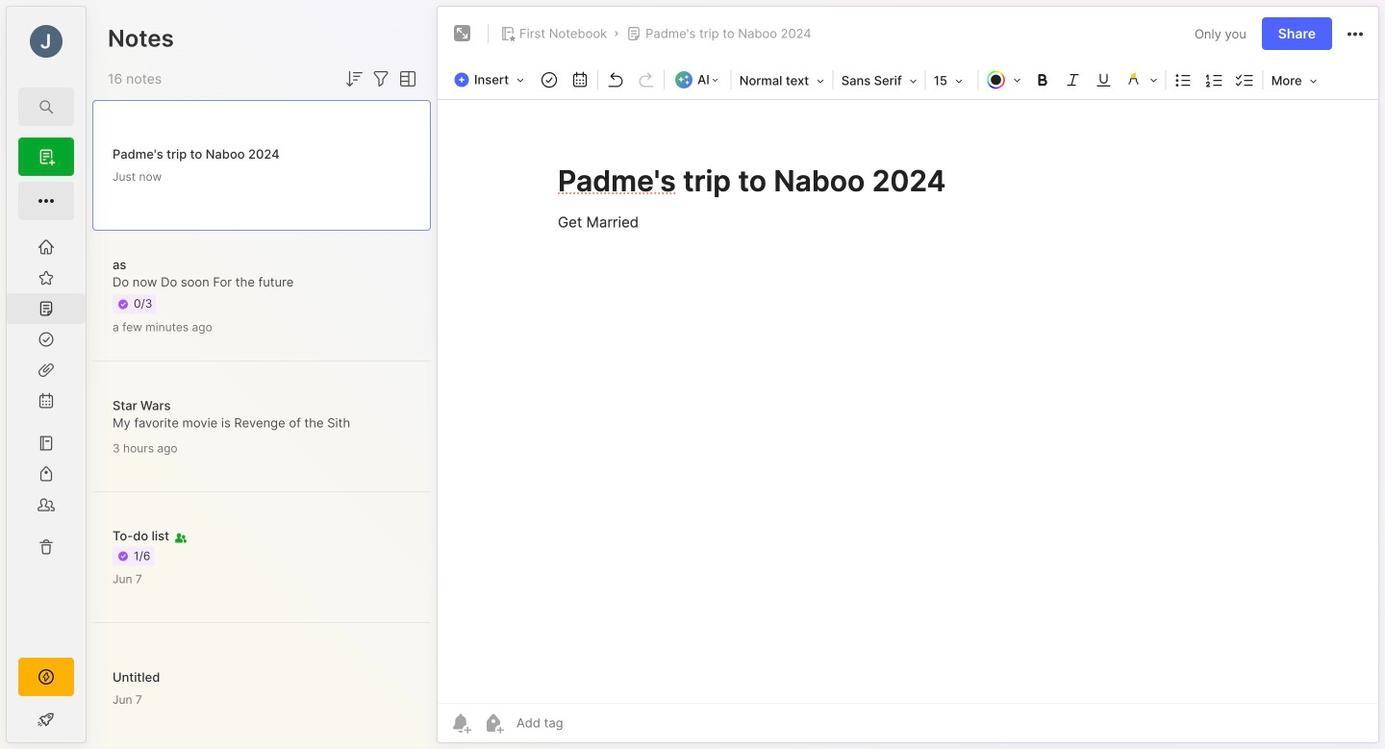 Task type: describe. For each thing, give the bounding box(es) containing it.
Font family field
[[836, 67, 923, 94]]

expand note image
[[451, 22, 474, 45]]

checklist image
[[1232, 66, 1259, 93]]

add tag image
[[482, 712, 505, 735]]

upgrade image
[[35, 666, 58, 689]]

Note Editor text field
[[438, 99, 1379, 703]]

account image
[[30, 25, 63, 58]]

more actions image
[[1344, 23, 1367, 46]]

tree inside main element
[[7, 232, 86, 641]]

bold image
[[1029, 66, 1056, 93]]

Account field
[[7, 22, 86, 61]]

Font size field
[[928, 67, 976, 94]]

note window element
[[437, 6, 1380, 749]]

italic image
[[1060, 66, 1087, 93]]

1 new note image from the top
[[35, 145, 58, 168]]

main element
[[0, 0, 92, 750]]

Sort options field
[[343, 67, 366, 90]]

click to expand image
[[84, 714, 99, 737]]



Task type: locate. For each thing, give the bounding box(es) containing it.
0 vertical spatial new note image
[[35, 145, 58, 168]]

Add tag field
[[515, 715, 659, 732]]

task image
[[536, 66, 563, 93]]

2 new note image from the top
[[35, 190, 58, 213]]

bulleted list image
[[1171, 66, 1198, 93]]

add filters image
[[369, 67, 393, 90]]

1 vertical spatial new note image
[[35, 190, 58, 213]]

Insert field
[[449, 66, 534, 93]]

tree
[[7, 232, 86, 641]]

new note image
[[35, 145, 58, 168], [35, 190, 58, 213]]

More field
[[1266, 67, 1324, 94]]

Add filters field
[[369, 67, 393, 90]]

Font color field
[[981, 66, 1027, 93]]

View options field
[[393, 67, 420, 90]]

new note image up home icon
[[35, 190, 58, 213]]

More actions field
[[1344, 22, 1367, 46]]

calendar event image
[[567, 66, 594, 93]]

home image
[[37, 238, 56, 257]]

new note image down edit search image
[[35, 145, 58, 168]]

Highlight field
[[1120, 66, 1164, 93]]

numbered list image
[[1202, 66, 1228, 93]]

Heading level field
[[734, 67, 831, 94]]

edit search image
[[35, 95, 58, 118]]

Help and Learning task checklist field
[[7, 704, 86, 735]]

undo image
[[602, 66, 629, 93]]

add a reminder image
[[449, 712, 472, 735]]

underline image
[[1091, 66, 1118, 93]]



Task type: vqa. For each thing, say whether or not it's contained in the screenshot.
If life were any different for me, and I could choose how, I would probably want to be a whale. They are the largest mammal on Earth and masters of their vast d...
no



